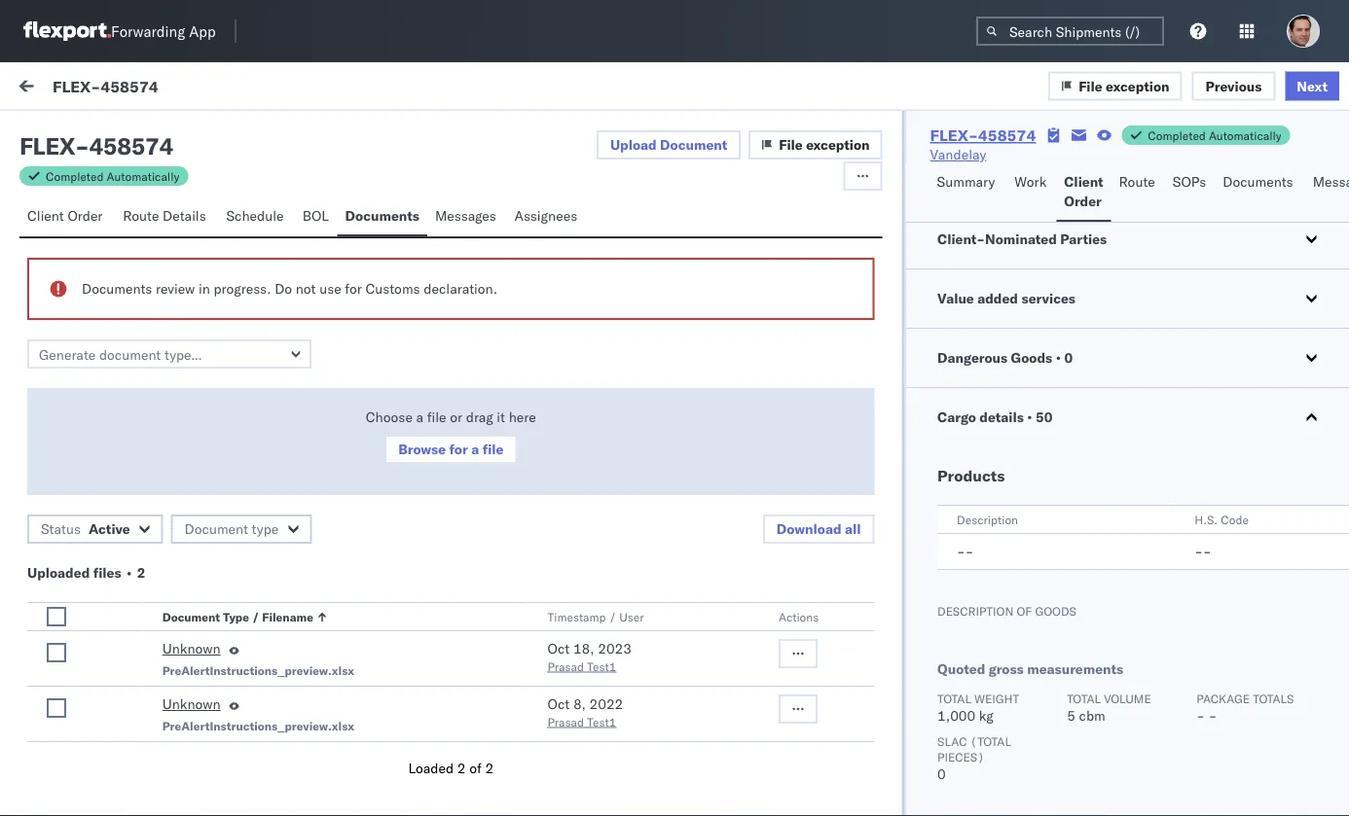 Task type: describe. For each thing, give the bounding box(es) containing it.
timestamp
[[548, 610, 606, 624]]

resize handle column header for category
[[1020, 163, 1043, 817]]

1 -- from the left
[[957, 543, 973, 560]]

458574 up the internal
[[100, 76, 158, 96]]

oct 18, 2023 prasad test1
[[548, 641, 632, 674]]

prasad for 18,
[[548, 660, 584, 674]]

value added services
[[937, 290, 1075, 307]]

3 26, from the top
[[488, 402, 509, 419]]

unknown link for oct 8, 2022
[[162, 695, 221, 718]]

oct 26, 2023, 7:00 pm edt
[[462, 314, 636, 331]]

omkar for latent
[[94, 211, 135, 228]]

added
[[977, 290, 1018, 307]]

2 vertical spatial your
[[338, 799, 365, 816]]

dangerous
[[937, 349, 1007, 367]]

work for my
[[56, 75, 106, 102]]

use
[[319, 280, 341, 297]]

• for goods
[[1055, 349, 1061, 367]]

prasad for 8,
[[548, 715, 584, 730]]

0 horizontal spatial for
[[345, 280, 362, 297]]

1 horizontal spatial documents button
[[1215, 165, 1305, 222]]

26, for a
[[488, 314, 509, 331]]

messa button
[[1305, 165, 1349, 222]]

goods
[[1011, 349, 1052, 367]]

summary
[[937, 173, 995, 190]]

you
[[162, 741, 184, 758]]

1 vertical spatial completed
[[46, 169, 104, 183]]

(0) for internal (0)
[[182, 124, 207, 141]]

file inside browse for a file button
[[482, 441, 504, 458]]

flex- 2271801
[[1052, 499, 1152, 516]]

savant for oct 26, 2023, 6:30 pm edt
[[139, 386, 181, 403]]

summary button
[[929, 165, 1007, 222]]

prealertinstructions_preview.xlsx for oct 18, 2023
[[162, 663, 354, 678]]

1 horizontal spatial 0
[[1064, 349, 1072, 367]]

pm for latent messaging test.
[[587, 226, 608, 243]]

filename
[[262, 610, 313, 624]]

bol button
[[295, 199, 337, 237]]

active
[[89, 521, 130, 538]]

do
[[275, 280, 292, 297]]

messa
[[1313, 173, 1349, 190]]

document for type
[[185, 521, 248, 538]]

timestamp / user
[[548, 610, 644, 624]]

forwarding app link
[[23, 21, 216, 41]]

test1 for 2022
[[587, 715, 616, 730]]

code
[[1220, 513, 1248, 527]]

app
[[189, 22, 216, 40]]

2023, for you
[[513, 742, 551, 759]]

unknown for oct 18, 2023
[[162, 641, 221, 658]]

type
[[252, 521, 279, 538]]

26, for you
[[488, 742, 509, 759]]

devan
[[210, 614, 251, 631]]

import work
[[144, 80, 221, 97]]

458574 up the message
[[89, 131, 173, 161]]

omkar for we
[[94, 707, 135, 724]]

import
[[144, 80, 185, 97]]

flex - 458574
[[19, 131, 173, 161]]

savant for latent
[[139, 211, 181, 228]]

related
[[1053, 169, 1093, 183]]

2 5:45 from the top
[[554, 742, 584, 759]]

weight
[[974, 692, 1019, 706]]

0 vertical spatial client
[[1064, 173, 1103, 190]]

2 / from the left
[[609, 610, 616, 624]]

exception: unknown customs hold type
[[62, 507, 324, 524]]

goods
[[1035, 604, 1076, 619]]

previous button
[[1192, 71, 1276, 101]]

here
[[509, 409, 536, 426]]

prealertinstructions_preview.xlsx for oct 8, 2022
[[162, 719, 354, 734]]

work for related
[[1096, 169, 1122, 183]]

takes
[[398, 760, 431, 777]]

8,
[[573, 696, 586, 713]]

messages
[[435, 207, 496, 224]]

for inside button
[[449, 441, 468, 458]]

0 horizontal spatial file
[[779, 136, 803, 153]]

flex- 458574
[[1052, 226, 1143, 243]]

a inside great deal and with this contract established, will create a lucrative partnership.
[[125, 673, 133, 690]]

0 vertical spatial customs
[[365, 280, 420, 297]]

• for details
[[1027, 409, 1032, 426]]

0 horizontal spatial client order button
[[19, 199, 115, 237]]

a inside button
[[471, 441, 479, 458]]

loaded 2 of 2
[[408, 760, 494, 777]]

0 vertical spatial your
[[338, 332, 365, 349]]

&
[[324, 741, 333, 758]]

bol
[[303, 207, 329, 224]]

edt for you
[[611, 742, 636, 759]]

0 horizontal spatial flex-458574
[[53, 76, 158, 96]]

1 horizontal spatial 2
[[457, 760, 466, 777]]

we are notifying you that your shipment, k & k, devan has takes
[[58, 741, 431, 777]]

status active
[[41, 521, 130, 538]]

cargo
[[937, 409, 976, 426]]

client-nominated parties
[[937, 231, 1106, 248]]

4 omkar savant from the top
[[94, 474, 181, 491]]

flex
[[19, 131, 75, 161]]

1 5:45 from the top
[[554, 616, 584, 633]]

1 horizontal spatial client order
[[1064, 173, 1103, 210]]

upload document button
[[597, 130, 741, 160]]

contract
[[261, 653, 313, 670]]

upload document
[[610, 136, 727, 153]]

458574 down route "button"
[[1092, 226, 1143, 243]]

hold
[[260, 507, 290, 524]]

vandelay
[[930, 146, 986, 163]]

gross
[[988, 661, 1023, 678]]

5 omkar from the top
[[94, 581, 135, 598]]

your inside we are notifying you that your shipment, k & k, devan has takes
[[216, 741, 243, 758]]

pm for a
[[587, 314, 608, 331]]

final
[[129, 799, 156, 816]]

delay
[[255, 614, 292, 631]]

description for description of goods
[[937, 604, 1013, 619]]

26, for latent messaging test.
[[488, 226, 509, 243]]

5
[[1067, 708, 1075, 725]]

deal
[[148, 653, 175, 670]]

omkar savant for i
[[94, 298, 181, 315]]

kg
[[979, 708, 993, 725]]

a right filing
[[123, 332, 130, 349]]

0 vertical spatial completed automatically
[[1148, 128, 1282, 143]]

messages button
[[427, 199, 507, 237]]

0 horizontal spatial work
[[189, 80, 221, 97]]

loaded
[[408, 760, 454, 777]]

2 oct 26, 2023, 5:45 pm edt from the top
[[462, 742, 636, 759]]

6:30
[[554, 402, 584, 419]]

improve
[[286, 332, 335, 349]]

and
[[178, 653, 201, 670]]

Search Shipments (/) text field
[[976, 17, 1164, 46]]

omkar for oct 26, 2023, 6:30 pm edt
[[94, 386, 135, 403]]

or
[[450, 409, 462, 426]]

actions
[[779, 610, 819, 624]]

0 horizontal spatial of
[[469, 760, 482, 777]]

internal
[[131, 124, 178, 141]]

related work item/shipment
[[1053, 169, 1204, 183]]

5 savant from the top
[[139, 581, 181, 598]]

1 / from the left
[[252, 610, 259, 624]]

package
[[1196, 692, 1250, 706]]

filing
[[88, 332, 119, 349]]

1 horizontal spatial type
[[294, 507, 324, 524]]

3 2023, from the top
[[513, 402, 551, 419]]

1 vertical spatial completed automatically
[[46, 169, 179, 183]]

pm for you
[[587, 742, 608, 759]]

import work button
[[144, 80, 221, 97]]

not
[[296, 280, 316, 297]]

flexport. image
[[23, 21, 111, 41]]

value added services button
[[906, 270, 1349, 328]]

great
[[113, 653, 145, 670]]

details
[[163, 207, 206, 224]]

document type
[[185, 521, 279, 538]]

oct 26, 2023, 6:30 pm edt
[[462, 402, 636, 419]]

browse for a file
[[398, 441, 504, 458]]

1854269
[[1092, 314, 1152, 331]]

route details button
[[115, 199, 218, 237]]

1 oct 26, 2023, 5:45 pm edt from the top
[[462, 616, 636, 633]]

(0) for external (0)
[[86, 124, 111, 141]]

type inside document type / filename button
[[223, 610, 249, 624]]

with
[[205, 653, 231, 670]]

order inside the client order
[[1064, 193, 1102, 210]]

progress.
[[214, 280, 271, 297]]

timestamp / user button
[[544, 605, 740, 625]]

flex- 1854269
[[1052, 314, 1152, 331]]

category
[[758, 169, 806, 183]]



Task type: locate. For each thing, give the bounding box(es) containing it.
document up and
[[162, 610, 220, 624]]

1 horizontal spatial completed automatically
[[1148, 128, 1282, 143]]

2023, down oct 8, 2022 prasad test1
[[513, 742, 551, 759]]

0 vertical spatial test1
[[587, 660, 616, 674]]

test1 inside oct 18, 2023 prasad test1
[[587, 660, 616, 674]]

1 vertical spatial file exception
[[779, 136, 870, 153]]

1 horizontal spatial /
[[609, 610, 616, 624]]

measurements
[[1027, 661, 1123, 678]]

client order up latent
[[27, 207, 103, 224]]

user
[[619, 610, 644, 624]]

1 horizontal spatial documents
[[345, 207, 419, 224]]

unknown down lucrative
[[162, 696, 221, 713]]

0 vertical spatial exception:
[[62, 507, 131, 524]]

download all button
[[763, 515, 875, 544]]

0 vertical spatial work
[[189, 80, 221, 97]]

download
[[777, 521, 842, 538]]

message
[[60, 169, 107, 183]]

exception
[[1106, 77, 1170, 94], [806, 136, 870, 153]]

test1 inside oct 8, 2022 prasad test1
[[587, 715, 616, 730]]

item/shipment
[[1125, 169, 1204, 183]]

partnership.
[[193, 673, 268, 690]]

1 vertical spatial of
[[469, 760, 482, 777]]

document left the type
[[185, 521, 248, 538]]

1 (0) from the left
[[86, 124, 111, 141]]

description down products
[[957, 513, 1018, 527]]

oct
[[462, 226, 485, 243], [462, 314, 485, 331], [462, 402, 485, 419], [462, 616, 485, 633], [548, 641, 570, 658], [548, 696, 570, 713], [462, 742, 485, 759]]

2023,
[[513, 226, 551, 243], [513, 314, 551, 331], [513, 402, 551, 419], [513, 616, 551, 633], [513, 742, 551, 759]]

of left goods
[[1016, 604, 1032, 619]]

description up quoted
[[937, 604, 1013, 619]]

(0) inside button
[[86, 124, 111, 141]]

5 edt from the top
[[611, 742, 636, 759]]

2023, down assignees
[[513, 226, 551, 243]]

1 horizontal spatial route
[[1119, 173, 1155, 190]]

0 vertical spatial description
[[957, 513, 1018, 527]]

1 horizontal spatial we
[[246, 799, 266, 816]]

established,
[[316, 653, 392, 670]]

2 total from the left
[[1067, 692, 1101, 706]]

0 horizontal spatial customs
[[199, 507, 256, 524]]

1 unknown link from the top
[[162, 640, 221, 663]]

file down it
[[482, 441, 504, 458]]

i
[[58, 332, 62, 349]]

shipment's
[[58, 799, 125, 816]]

h.s. code
[[1194, 513, 1248, 527]]

omkar savant for oct 26, 2023, 6:30 pm edt
[[94, 386, 181, 403]]

test.
[[170, 244, 198, 261]]

total up cbm at the bottom right of page
[[1067, 692, 1101, 706]]

delivery
[[160, 799, 208, 816]]

4 26, from the top
[[488, 616, 509, 633]]

omkar savant up warehouse
[[94, 581, 181, 598]]

document right upload
[[660, 136, 727, 153]]

description for description
[[957, 513, 1018, 527]]

your left morale!
[[338, 332, 365, 349]]

5 omkar savant from the top
[[94, 581, 181, 598]]

work inside work button
[[1015, 173, 1047, 190]]

0 vertical spatial file exception
[[1079, 77, 1170, 94]]

morale!
[[369, 332, 415, 349]]

1 prasad from the top
[[548, 660, 584, 674]]

4 savant from the top
[[139, 474, 181, 491]]

1 vertical spatial 0
[[937, 766, 946, 783]]

route for route
[[1119, 173, 1155, 190]]

omkar savant for latent
[[94, 211, 181, 228]]

exception: up this at the bottom left of the page
[[62, 614, 131, 631]]

1 26, from the top
[[488, 226, 509, 243]]

0 horizontal spatial --
[[957, 543, 973, 560]]

1 vertical spatial client
[[27, 207, 64, 224]]

documents button right sops
[[1215, 165, 1305, 222]]

for
[[345, 280, 362, 297], [449, 441, 468, 458]]

file exception down the "search shipments (/)" text box on the right top
[[1079, 77, 1170, 94]]

completed up item/shipment at top
[[1148, 128, 1206, 143]]

2023, for a
[[513, 314, 551, 331]]

route inside button
[[123, 207, 159, 224]]

unknown link down exception: warehouse devan delay
[[162, 640, 221, 663]]

customs up morale!
[[365, 280, 420, 297]]

i am filing a commendation report to improve your morale!
[[58, 332, 415, 349]]

0 vertical spatial file
[[427, 409, 446, 426]]

prasad down 18,
[[548, 660, 584, 674]]

0 horizontal spatial documents
[[82, 280, 152, 297]]

0 vertical spatial of
[[1016, 604, 1032, 619]]

1 horizontal spatial file
[[482, 441, 504, 458]]

• right goods
[[1055, 349, 1061, 367]]

1 vertical spatial unknown link
[[162, 695, 221, 718]]

26, down "messages"
[[488, 226, 509, 243]]

resize handle column header for related work item/shipment
[[1314, 163, 1338, 817]]

omkar savant down review
[[94, 298, 181, 315]]

0 vertical spatial we
[[58, 741, 78, 758]]

3 omkar savant from the top
[[94, 386, 181, 403]]

description of goods
[[937, 604, 1076, 619]]

documents right bol button on the top left
[[345, 207, 419, 224]]

this
[[235, 653, 258, 670]]

0 inside package totals - - slac (total pieces) 0
[[937, 766, 946, 783]]

a right choose
[[416, 409, 424, 426]]

oct inside oct 8, 2022 prasad test1
[[548, 696, 570, 713]]

1 vertical spatial description
[[937, 604, 1013, 619]]

None checkbox
[[47, 607, 66, 627]]

documents for documents review in progress. do not use for customs declaration.
[[82, 280, 152, 297]]

1 horizontal spatial work
[[1015, 173, 1047, 190]]

total weight
[[937, 692, 1019, 706]]

0 down pieces)
[[937, 766, 946, 783]]

0 horizontal spatial automatically
[[107, 169, 179, 183]]

shipment,
[[246, 741, 308, 758]]

savant right ∙
[[139, 581, 181, 598]]

exception: for exception: warehouse devan delay
[[62, 614, 131, 631]]

1 vertical spatial prasad
[[548, 715, 584, 730]]

customs left the hold
[[199, 507, 256, 524]]

omkar up active
[[94, 474, 135, 491]]

automatically down previous button
[[1209, 128, 1282, 143]]

0 horizontal spatial type
[[223, 610, 249, 624]]

all
[[845, 521, 861, 538]]

resize handle column header
[[430, 163, 454, 817], [725, 163, 748, 817], [1020, 163, 1043, 817], [1314, 163, 1338, 817]]

0 horizontal spatial documents button
[[337, 199, 427, 237]]

1 vertical spatial work
[[1015, 173, 1047, 190]]

type
[[294, 507, 324, 524], [223, 610, 249, 624]]

2 26, from the top
[[488, 314, 509, 331]]

edt up 2023
[[611, 616, 636, 633]]

0 horizontal spatial work
[[56, 75, 106, 102]]

route for route details
[[123, 207, 159, 224]]

1 vertical spatial file
[[779, 136, 803, 153]]

1 vertical spatial flex-458574
[[930, 126, 1036, 145]]

0 horizontal spatial 0
[[937, 766, 946, 783]]

1 vertical spatial for
[[449, 441, 468, 458]]

document type / filename
[[162, 610, 313, 624]]

2 resize handle column header from the left
[[725, 163, 748, 817]]

automatically up route details
[[107, 169, 179, 183]]

forwarding app
[[111, 22, 216, 40]]

1 vertical spatial file
[[482, 441, 504, 458]]

1 vertical spatial 5:45
[[554, 742, 584, 759]]

omkar savant up messaging
[[94, 211, 181, 228]]

2 prasad from the top
[[548, 715, 584, 730]]

services
[[1021, 290, 1075, 307]]

1 horizontal spatial file exception
[[1079, 77, 1170, 94]]

work up external (0)
[[56, 75, 106, 102]]

1 horizontal spatial client
[[1064, 173, 1103, 190]]

5:45 down oct 8, 2022 prasad test1
[[554, 742, 584, 759]]

0 vertical spatial type
[[294, 507, 324, 524]]

6 savant from the top
[[139, 707, 181, 724]]

a down drag
[[471, 441, 479, 458]]

1 exception: from the top
[[62, 507, 131, 524]]

Generate document type... text field
[[27, 340, 312, 369]]

1 savant from the top
[[139, 211, 181, 228]]

0 vertical spatial unknown
[[134, 507, 195, 524]]

None checkbox
[[47, 643, 66, 663], [47, 699, 66, 718], [47, 643, 66, 663], [47, 699, 66, 718]]

0 vertical spatial •
[[1055, 349, 1061, 367]]

flex-458574 down forwarding app link
[[53, 76, 158, 96]]

flex-458574 up vandelay
[[930, 126, 1036, 145]]

client up latent
[[27, 207, 64, 224]]

documents button right bol at the left top
[[337, 199, 427, 237]]

0 horizontal spatial client order
[[27, 207, 103, 224]]

2023, left 7:00
[[513, 314, 551, 331]]

3 omkar from the top
[[94, 386, 135, 403]]

completed automatically
[[1148, 128, 1282, 143], [46, 169, 179, 183]]

savant up test.
[[139, 211, 181, 228]]

uploaded files ∙ 2
[[27, 565, 145, 582]]

uploaded
[[27, 565, 90, 582]]

omkar down filing
[[94, 386, 135, 403]]

2023, right it
[[513, 402, 551, 419]]

total volume
[[1067, 692, 1151, 706]]

products
[[937, 466, 1005, 486]]

0 vertical spatial 0
[[1064, 349, 1072, 367]]

0 vertical spatial completed
[[1148, 128, 1206, 143]]

total for 1,000
[[937, 692, 971, 706]]

0 horizontal spatial completed
[[46, 169, 104, 183]]

choose a file or drag it here
[[366, 409, 536, 426]]

1 edt from the top
[[611, 226, 636, 243]]

messaging
[[101, 244, 167, 261]]

1 vertical spatial work
[[1096, 169, 1122, 183]]

upload
[[610, 136, 657, 153]]

external (0) button
[[23, 115, 123, 153]]

1 vertical spatial automatically
[[107, 169, 179, 183]]

total for 5
[[1067, 692, 1101, 706]]

4 resize handle column header from the left
[[1314, 163, 1338, 817]]

omkar savant up active
[[94, 474, 181, 491]]

h.s.
[[1194, 513, 1217, 527]]

route left sops
[[1119, 173, 1155, 190]]

4 edt from the top
[[611, 616, 636, 633]]

2 for ∙
[[137, 565, 145, 582]]

(0) inside button
[[182, 124, 207, 141]]

-- up description of goods
[[957, 543, 973, 560]]

file exception up category on the right top
[[779, 136, 870, 153]]

work
[[189, 80, 221, 97], [1015, 173, 1047, 190]]

458574 up vandelay
[[978, 126, 1036, 145]]

4 pm from the top
[[587, 616, 608, 633]]

• left 50
[[1027, 409, 1032, 426]]

resize handle column header for message
[[430, 163, 454, 817]]

4 omkar from the top
[[94, 474, 135, 491]]

document type button
[[171, 515, 312, 544]]

oct 26, 2023, 5:45 pm edt
[[462, 616, 636, 633], [462, 742, 636, 759]]

savant down 'generate document type...' text box
[[139, 386, 181, 403]]

exception: for exception: unknown customs hold type
[[62, 507, 131, 524]]

value
[[937, 290, 974, 307]]

omkar up filing
[[94, 298, 135, 315]]

1 total from the left
[[937, 692, 971, 706]]

1 horizontal spatial customs
[[365, 280, 420, 297]]

1 horizontal spatial file
[[1079, 77, 1103, 94]]

2 -- from the left
[[1194, 543, 1211, 560]]

test1 down 2023
[[587, 660, 616, 674]]

oct inside oct 18, 2023 prasad test1
[[548, 641, 570, 658]]

prasad inside oct 8, 2022 prasad test1
[[548, 715, 584, 730]]

1 horizontal spatial total
[[1067, 692, 1101, 706]]

documents down latent messaging test.
[[82, 280, 152, 297]]

your right appreciate
[[338, 799, 365, 816]]

pm up 18,
[[587, 616, 608, 633]]

file exception
[[1079, 77, 1170, 94], [779, 136, 870, 153]]

internal (0)
[[131, 124, 207, 141]]

0 vertical spatial oct 26, 2023, 5:45 pm edt
[[462, 616, 636, 633]]

dangerous goods • 0
[[937, 349, 1072, 367]]

0 horizontal spatial 2
[[137, 565, 145, 582]]

savant for i
[[139, 298, 181, 315]]

1 vertical spatial route
[[123, 207, 159, 224]]

0 vertical spatial document
[[660, 136, 727, 153]]

unknown for oct 8, 2022
[[162, 696, 221, 713]]

2 omkar savant from the top
[[94, 298, 181, 315]]

unknown link for oct 18, 2023
[[162, 640, 221, 663]]

declaration.
[[424, 280, 497, 297]]

0 horizontal spatial (0)
[[86, 124, 111, 141]]

my work
[[19, 75, 106, 102]]

2022
[[589, 696, 623, 713]]

1 horizontal spatial flex-458574
[[930, 126, 1036, 145]]

1 omkar savant from the top
[[94, 211, 181, 228]]

route inside "button"
[[1119, 173, 1155, 190]]

26,
[[488, 226, 509, 243], [488, 314, 509, 331], [488, 402, 509, 419], [488, 616, 509, 633], [488, 742, 509, 759]]

edt for latent messaging test.
[[611, 226, 636, 243]]

we inside we are notifying you that your shipment, k & k, devan has takes
[[58, 741, 78, 758]]

2 test1 from the top
[[587, 715, 616, 730]]

for down or
[[449, 441, 468, 458]]

1 vertical spatial customs
[[199, 507, 256, 524]]

26, up loaded 2 of 2
[[488, 742, 509, 759]]

0 vertical spatial for
[[345, 280, 362, 297]]

completed automatically down previous button
[[1148, 128, 1282, 143]]

0 vertical spatial prealertinstructions_preview.xlsx
[[162, 663, 354, 678]]

1 horizontal spatial --
[[1194, 543, 1211, 560]]

client order button up latent
[[19, 199, 115, 237]]

1 2023, from the top
[[513, 226, 551, 243]]

forwarding
[[111, 22, 185, 40]]

5:45 up 18,
[[554, 616, 584, 633]]

file up category on the right top
[[779, 136, 803, 153]]

1 horizontal spatial •
[[1055, 349, 1061, 367]]

has
[[394, 741, 416, 758]]

1 test1 from the top
[[587, 660, 616, 674]]

omkar savant down 'generate document type...' text box
[[94, 386, 181, 403]]

1 pm from the top
[[587, 226, 608, 243]]

2 savant from the top
[[139, 298, 181, 315]]

0 horizontal spatial order
[[68, 207, 103, 224]]

458574
[[100, 76, 158, 96], [978, 126, 1036, 145], [89, 131, 173, 161], [1092, 226, 1143, 243]]

unknown link down lucrative
[[162, 695, 221, 718]]

0 horizontal spatial total
[[937, 692, 971, 706]]

status
[[41, 521, 81, 538]]

external
[[31, 124, 82, 141]]

1 omkar from the top
[[94, 211, 135, 228]]

for right use
[[345, 280, 362, 297]]

2
[[137, 565, 145, 582], [457, 760, 466, 777], [485, 760, 494, 777]]

1 horizontal spatial exception
[[1106, 77, 1170, 94]]

savant up exception: unknown customs hold type at the left of page
[[139, 474, 181, 491]]

a down the great on the left bottom
[[125, 673, 133, 690]]

exception: up uploaded files ∙ 2 on the left bottom
[[62, 507, 131, 524]]

7:22
[[554, 226, 584, 243]]

1 horizontal spatial work
[[1096, 169, 1122, 183]]

report
[[229, 332, 267, 349]]

2 2023, from the top
[[513, 314, 551, 331]]

/ right devan
[[252, 610, 259, 624]]

pm
[[587, 226, 608, 243], [587, 314, 608, 331], [587, 402, 608, 419], [587, 616, 608, 633], [587, 742, 608, 759]]

5 26, from the top
[[488, 742, 509, 759]]

work right 'related'
[[1096, 169, 1122, 183]]

2 unknown link from the top
[[162, 695, 221, 718]]

type left "delay"
[[223, 610, 249, 624]]

2 vertical spatial document
[[162, 610, 220, 624]]

pieces)
[[937, 750, 984, 765]]

2 pm from the top
[[587, 314, 608, 331]]

1,000
[[937, 708, 975, 725]]

1 prealertinstructions_preview.xlsx from the top
[[162, 663, 354, 678]]

0 vertical spatial prasad
[[548, 660, 584, 674]]

prasad down 8,
[[548, 715, 584, 730]]

documents button
[[1215, 165, 1305, 222], [337, 199, 427, 237]]

2 exception: from the top
[[62, 614, 131, 631]]

2 prealertinstructions_preview.xlsx from the top
[[162, 719, 354, 734]]

3 edt from the top
[[611, 402, 636, 419]]

1 vertical spatial exception
[[806, 136, 870, 153]]

5 pm from the top
[[587, 742, 608, 759]]

document
[[660, 136, 727, 153], [185, 521, 248, 538], [162, 610, 220, 624]]

edt for a
[[611, 314, 636, 331]]

browse for a file button
[[385, 435, 517, 464]]

-- down "h.s."
[[1194, 543, 1211, 560]]

latent
[[58, 244, 98, 261]]

will
[[58, 673, 79, 690]]

0 horizontal spatial we
[[58, 741, 78, 758]]

1 resize handle column header from the left
[[430, 163, 454, 817]]

1 vertical spatial •
[[1027, 409, 1032, 426]]

client order up "flex- 458574"
[[1064, 173, 1103, 210]]

2 omkar from the top
[[94, 298, 135, 315]]

2023, for latent messaging test.
[[513, 226, 551, 243]]

we
[[58, 741, 78, 758], [246, 799, 266, 816]]

vandelay link
[[930, 145, 986, 165]]

26, down declaration.
[[488, 314, 509, 331]]

3 resize handle column header from the left
[[1020, 163, 1043, 817]]

2 vertical spatial documents
[[82, 280, 152, 297]]

1 horizontal spatial of
[[1016, 604, 1032, 619]]

next button
[[1285, 71, 1339, 101]]

exception: warehouse devan delay
[[62, 614, 292, 631]]

0 vertical spatial flex-458574
[[53, 76, 158, 96]]

omkar up latent messaging test.
[[94, 211, 135, 228]]

1 horizontal spatial client order button
[[1057, 165, 1111, 222]]

omkar down create
[[94, 707, 135, 724]]

0 vertical spatial work
[[56, 75, 106, 102]]

prasad inside oct 18, 2023 prasad test1
[[548, 660, 584, 674]]

k
[[312, 741, 321, 758]]

1 vertical spatial document
[[185, 521, 248, 538]]

6 omkar savant from the top
[[94, 707, 181, 724]]

client right work button
[[1064, 173, 1103, 190]]

files
[[93, 565, 121, 582]]

1 vertical spatial test1
[[587, 715, 616, 730]]

2 (0) from the left
[[182, 124, 207, 141]]

26, right or
[[488, 402, 509, 419]]

0 right goods
[[1064, 349, 1072, 367]]

omkar for i
[[94, 298, 135, 315]]

0 horizontal spatial route
[[123, 207, 159, 224]]

4 2023, from the top
[[513, 616, 551, 633]]

nominated
[[985, 231, 1057, 248]]

0 horizontal spatial client
[[27, 207, 64, 224]]

0 vertical spatial route
[[1119, 173, 1155, 190]]

document for type
[[162, 610, 220, 624]]

omkar
[[94, 211, 135, 228], [94, 298, 135, 315], [94, 386, 135, 403], [94, 474, 135, 491], [94, 581, 135, 598], [94, 707, 135, 724]]

edt down the 2022
[[611, 742, 636, 759]]

date.
[[211, 799, 243, 816]]

0 horizontal spatial file exception
[[779, 136, 870, 153]]

1 horizontal spatial (0)
[[182, 124, 207, 141]]

we right date.
[[246, 799, 266, 816]]

5 2023, from the top
[[513, 742, 551, 759]]

documents for rightmost the documents button
[[1223, 173, 1293, 190]]

documents for the leftmost the documents button
[[345, 207, 419, 224]]

completed down flex - 458574
[[46, 169, 104, 183]]

work
[[56, 75, 106, 102], [1096, 169, 1122, 183]]

test1 for 2023
[[587, 660, 616, 674]]

6 omkar from the top
[[94, 707, 135, 724]]

external (0)
[[31, 124, 111, 141]]

documents right sops
[[1223, 173, 1293, 190]]

savant for we
[[139, 707, 181, 724]]

documents review in progress. do not use for customs declaration.
[[82, 280, 497, 297]]

omkar savant for we
[[94, 707, 181, 724]]

1 horizontal spatial order
[[1064, 193, 1102, 210]]

0 vertical spatial exception
[[1106, 77, 1170, 94]]

2023, up oct 18, 2023 prasad test1
[[513, 616, 551, 633]]

browse
[[398, 441, 446, 458]]

0 horizontal spatial file
[[427, 409, 446, 426]]

3 pm from the top
[[587, 402, 608, 419]]

work left 'related'
[[1015, 173, 1047, 190]]

1 vertical spatial type
[[223, 610, 249, 624]]

order up latent
[[68, 207, 103, 224]]

2 edt from the top
[[611, 314, 636, 331]]

0 vertical spatial automatically
[[1209, 128, 1282, 143]]

client order button up "flex- 458574"
[[1057, 165, 1111, 222]]

your right that
[[216, 741, 243, 758]]

2 for of
[[485, 760, 494, 777]]

pm down oct 8, 2022 prasad test1
[[587, 742, 608, 759]]

0 horizontal spatial completed automatically
[[46, 169, 179, 183]]

0 vertical spatial 5:45
[[554, 616, 584, 633]]

pm right '7:22'
[[587, 226, 608, 243]]

route up messaging
[[123, 207, 159, 224]]

edt right '7:22'
[[611, 226, 636, 243]]

pm right 6:30
[[587, 402, 608, 419]]

3 savant from the top
[[139, 386, 181, 403]]

(0) right external
[[86, 124, 111, 141]]

edt right 6:30
[[611, 402, 636, 419]]

7:00
[[554, 314, 584, 331]]



Task type: vqa. For each thing, say whether or not it's contained in the screenshot.
LHUU7894563,
no



